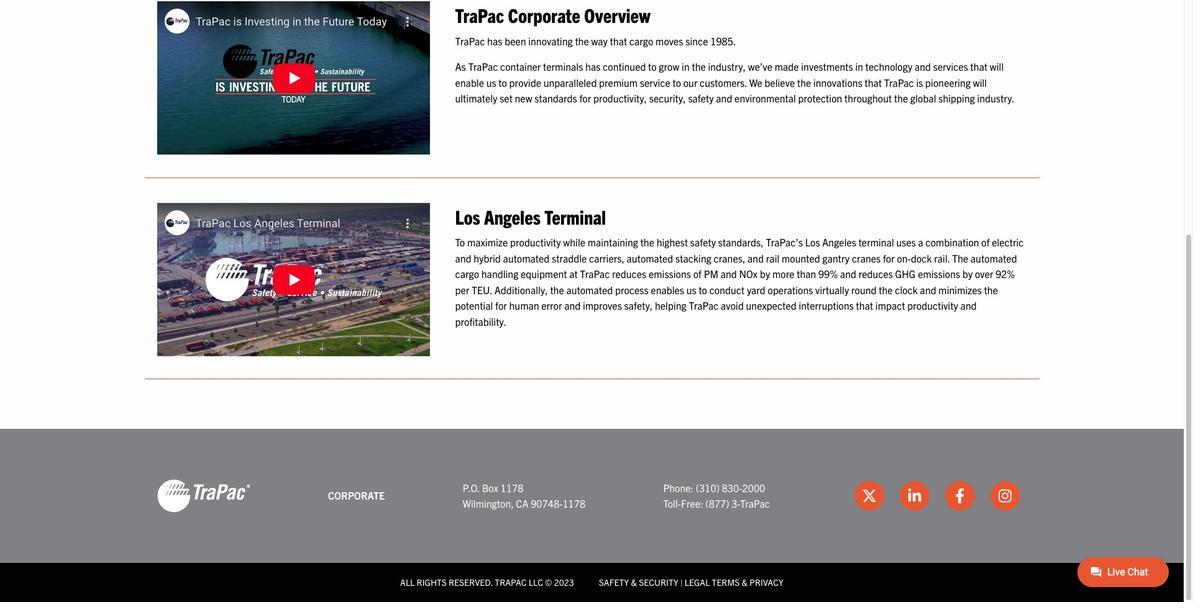 Task type: locate. For each thing, give the bounding box(es) containing it.
1 horizontal spatial 1178
[[563, 498, 586, 510]]

protection
[[798, 92, 842, 105]]

and up is
[[915, 60, 931, 73]]

0 vertical spatial for
[[580, 92, 591, 105]]

pm
[[704, 268, 719, 280]]

has
[[487, 35, 503, 47], [586, 60, 601, 73]]

0 vertical spatial safety
[[688, 92, 714, 105]]

for down unparalleled
[[580, 92, 591, 105]]

while
[[563, 236, 586, 249]]

been
[[505, 35, 526, 47]]

cargo
[[630, 35, 654, 47], [455, 268, 479, 280]]

safety,
[[624, 300, 653, 312]]

additionally,
[[495, 284, 548, 296]]

1 horizontal spatial angeles
[[823, 236, 857, 249]]

1 horizontal spatial for
[[580, 92, 591, 105]]

1 horizontal spatial cargo
[[630, 35, 654, 47]]

2 & from the left
[[742, 578, 748, 589]]

unexpected
[[746, 300, 797, 312]]

1 vertical spatial has
[[586, 60, 601, 73]]

to down pm
[[699, 284, 707, 296]]

1178 right the ca
[[563, 498, 586, 510]]

as trapac container terminals has continued to grow in the industry, we've made investments in technology and services that will enable us to provide unparalleled premium service to our customers. we believe the innovations that trapac is pioneering will ultimately set new standards for productivity, security, safety and environmental protection throughout the global shipping industry.
[[455, 60, 1015, 105]]

enable
[[455, 76, 484, 89]]

1 vertical spatial los
[[805, 236, 820, 249]]

that right services
[[971, 60, 988, 73]]

that up throughout
[[865, 76, 882, 89]]

overview
[[584, 3, 651, 27]]

in up "innovations"
[[856, 60, 863, 73]]

human
[[509, 300, 539, 312]]

0 vertical spatial productivity
[[510, 236, 561, 249]]

process
[[615, 284, 649, 296]]

1 horizontal spatial corporate
[[508, 3, 580, 27]]

1 vertical spatial productivity
[[908, 300, 958, 312]]

productivity
[[510, 236, 561, 249], [908, 300, 958, 312]]

has inside as trapac container terminals has continued to grow in the industry, we've made investments in technology and services that will enable us to provide unparalleled premium service to our customers. we believe the innovations that trapac is pioneering will ultimately set new standards for productivity, security, safety and environmental protection throughout the global shipping industry.
[[586, 60, 601, 73]]

0 horizontal spatial productivity
[[510, 236, 561, 249]]

profitability.
[[455, 316, 507, 328]]

0 vertical spatial has
[[487, 35, 503, 47]]

legal
[[685, 578, 710, 589]]

safety & security | legal terms & privacy
[[599, 578, 784, 589]]

and left rail
[[748, 252, 764, 265]]

productivity down los angeles terminal
[[510, 236, 561, 249]]

trapac inside phone: (310) 830-2000 toll-free: (877) 3-trapac
[[740, 498, 770, 510]]

830-
[[722, 482, 743, 495]]

0 horizontal spatial will
[[973, 76, 987, 89]]

cargo left moves
[[630, 35, 654, 47]]

©
[[545, 578, 552, 589]]

0 vertical spatial will
[[990, 60, 1004, 73]]

1 vertical spatial safety
[[690, 236, 716, 249]]

has left been
[[487, 35, 503, 47]]

premium
[[599, 76, 638, 89]]

us right enable
[[486, 76, 496, 89]]

cranes
[[852, 252, 881, 265]]

of left pm
[[693, 268, 702, 280]]

angeles
[[484, 204, 541, 229], [823, 236, 857, 249]]

environmental
[[735, 92, 796, 105]]

and right error
[[565, 300, 581, 312]]

ultimately
[[455, 92, 498, 105]]

1 vertical spatial corporate
[[328, 490, 385, 502]]

virtually
[[816, 284, 849, 296]]

0 horizontal spatial reduces
[[612, 268, 647, 280]]

1 reduces from the left
[[612, 268, 647, 280]]

by right nox
[[760, 268, 770, 280]]

by left over
[[963, 268, 973, 280]]

safety
[[688, 92, 714, 105], [690, 236, 716, 249]]

safety up stacking
[[690, 236, 716, 249]]

in
[[682, 60, 690, 73], [856, 60, 863, 73]]

free:
[[681, 498, 703, 510]]

angeles up gantry
[[823, 236, 857, 249]]

terms
[[712, 578, 740, 589]]

legal terms & privacy link
[[685, 578, 784, 589]]

1 vertical spatial for
[[883, 252, 895, 265]]

90748-
[[531, 498, 563, 510]]

0 vertical spatial us
[[486, 76, 496, 89]]

0 horizontal spatial los
[[455, 204, 480, 229]]

that down round at top right
[[856, 300, 873, 312]]

improves
[[583, 300, 622, 312]]

minimizes
[[939, 284, 982, 296]]

0 horizontal spatial angeles
[[484, 204, 541, 229]]

1 horizontal spatial reduces
[[859, 268, 893, 280]]

the down over
[[984, 284, 998, 296]]

& right terms
[[742, 578, 748, 589]]

1178 up the ca
[[501, 482, 524, 495]]

conduct
[[710, 284, 745, 296]]

trapac
[[495, 578, 527, 589]]

los up mounted
[[805, 236, 820, 249]]

p.o.
[[463, 482, 480, 495]]

(310)
[[696, 482, 720, 495]]

1 horizontal spatial will
[[990, 60, 1004, 73]]

0 horizontal spatial by
[[760, 268, 770, 280]]

way
[[591, 35, 608, 47]]

angeles up the "maximize" in the top left of the page
[[484, 204, 541, 229]]

the left way
[[575, 35, 589, 47]]

cargo up 'per'
[[455, 268, 479, 280]]

1 horizontal spatial of
[[982, 236, 990, 249]]

the up impact
[[879, 284, 893, 296]]

emissions down the rail.
[[918, 268, 960, 280]]

reduces down cranes
[[859, 268, 893, 280]]

that inside to maximize productivity while maintaining the highest safety standards, trapac's los angeles terminal uses a combination of electric and hybrid automated straddle carriers, automated stacking cranes, and rail mounted gantry cranes for on-dock rail. the automated cargo handling equipment at trapac reduces emissions of pm and nox by more than 99% and reduces ghg emissions by over 92% per teu. additionally, the automated process enables us to conduct yard operations virtually round the clock and minimizes the potential for human error and improves safety, helping trapac avoid unexpected interruptions that impact productivity and profitability.
[[856, 300, 873, 312]]

productivity down clock
[[908, 300, 958, 312]]

we've
[[748, 60, 773, 73]]

reduces up process
[[612, 268, 647, 280]]

interruptions
[[799, 300, 854, 312]]

1 horizontal spatial &
[[742, 578, 748, 589]]

1 horizontal spatial los
[[805, 236, 820, 249]]

to maximize productivity while maintaining the highest safety standards, trapac's los angeles terminal uses a combination of electric and hybrid automated straddle carriers, automated stacking cranes, and rail mounted gantry cranes for on-dock rail. the automated cargo handling equipment at trapac reduces emissions of pm and nox by more than 99% and reduces ghg emissions by over 92% per teu. additionally, the automated process enables us to conduct yard operations virtually round the clock and minimizes the potential for human error and improves safety, helping trapac avoid unexpected interruptions that impact productivity and profitability.
[[455, 236, 1024, 328]]

and down gantry
[[840, 268, 857, 280]]

1 vertical spatial will
[[973, 76, 987, 89]]

us inside to maximize productivity while maintaining the highest safety standards, trapac's los angeles terminal uses a combination of electric and hybrid automated straddle carriers, automated stacking cranes, and rail mounted gantry cranes for on-dock rail. the automated cargo handling equipment at trapac reduces emissions of pm and nox by more than 99% and reduces ghg emissions by over 92% per teu. additionally, the automated process enables us to conduct yard operations virtually round the clock and minimizes the potential for human error and improves safety, helping trapac avoid unexpected interruptions that impact productivity and profitability.
[[687, 284, 697, 296]]

1 vertical spatial angeles
[[823, 236, 857, 249]]

the left global
[[894, 92, 908, 105]]

for left human
[[495, 300, 507, 312]]

and down cranes,
[[721, 268, 737, 280]]

continued
[[603, 60, 646, 73]]

0 horizontal spatial &
[[631, 578, 637, 589]]

0 vertical spatial 1178
[[501, 482, 524, 495]]

los up to
[[455, 204, 480, 229]]

0 horizontal spatial cargo
[[455, 268, 479, 280]]

1 vertical spatial 1178
[[563, 498, 586, 510]]

automated up over
[[971, 252, 1017, 265]]

3-
[[732, 498, 740, 510]]

provide
[[509, 76, 541, 89]]

than
[[797, 268, 816, 280]]

corporate
[[508, 3, 580, 27], [328, 490, 385, 502]]

trapac corporate overview
[[455, 3, 651, 27]]

2 emissions from the left
[[918, 268, 960, 280]]

has down trapac has been innovating the way that cargo moves since 1985.
[[586, 60, 601, 73]]

productivity,
[[594, 92, 647, 105]]

helping
[[655, 300, 687, 312]]

1 horizontal spatial emissions
[[918, 268, 960, 280]]

us inside as trapac container terminals has continued to grow in the industry, we've made investments in technology and services that will enable us to provide unparalleled premium service to our customers. we believe the innovations that trapac is pioneering will ultimately set new standards for productivity, security, safety and environmental protection throughout the global shipping industry.
[[486, 76, 496, 89]]

all rights reserved. trapac llc © 2023
[[400, 578, 574, 589]]

0 horizontal spatial in
[[682, 60, 690, 73]]

automated down highest
[[627, 252, 673, 265]]

in right grow
[[682, 60, 690, 73]]

to left our
[[673, 76, 681, 89]]

1 vertical spatial us
[[687, 284, 697, 296]]

& right safety
[[631, 578, 637, 589]]

for inside as trapac container terminals has continued to grow in the industry, we've made investments in technology and services that will enable us to provide unparalleled premium service to our customers. we believe the innovations that trapac is pioneering will ultimately set new standards for productivity, security, safety and environmental protection throughout the global shipping industry.
[[580, 92, 591, 105]]

gantry
[[823, 252, 850, 265]]

1 vertical spatial of
[[693, 268, 702, 280]]

automated up improves
[[567, 284, 613, 296]]

2 vertical spatial for
[[495, 300, 507, 312]]

trapac
[[455, 3, 504, 27], [455, 35, 485, 47], [468, 60, 498, 73], [884, 76, 914, 89], [580, 268, 610, 280], [689, 300, 719, 312], [740, 498, 770, 510]]

customers.
[[700, 76, 747, 89]]

box
[[482, 482, 498, 495]]

emissions
[[649, 268, 691, 280], [918, 268, 960, 280]]

the
[[575, 35, 589, 47], [692, 60, 706, 73], [797, 76, 811, 89], [894, 92, 908, 105], [641, 236, 655, 249], [550, 284, 564, 296], [879, 284, 893, 296], [984, 284, 998, 296]]

for left on-
[[883, 252, 895, 265]]

industry,
[[708, 60, 746, 73]]

clock
[[895, 284, 918, 296]]

0 vertical spatial angeles
[[484, 204, 541, 229]]

of left "electric"
[[982, 236, 990, 249]]

1 horizontal spatial has
[[586, 60, 601, 73]]

to inside to maximize productivity while maintaining the highest safety standards, trapac's los angeles terminal uses a combination of electric and hybrid automated straddle carriers, automated stacking cranes, and rail mounted gantry cranes for on-dock rail. the automated cargo handling equipment at trapac reduces emissions of pm and nox by more than 99% and reduces ghg emissions by over 92% per teu. additionally, the automated process enables us to conduct yard operations virtually round the clock and minimizes the potential for human error and improves safety, helping trapac avoid unexpected interruptions that impact productivity and profitability.
[[699, 284, 707, 296]]

emissions up the enables in the right top of the page
[[649, 268, 691, 280]]

will
[[990, 60, 1004, 73], [973, 76, 987, 89]]

2 horizontal spatial for
[[883, 252, 895, 265]]

moves
[[656, 35, 683, 47]]

0 horizontal spatial us
[[486, 76, 496, 89]]

0 horizontal spatial 1178
[[501, 482, 524, 495]]

and right clock
[[920, 284, 937, 296]]

1 vertical spatial cargo
[[455, 268, 479, 280]]

combination
[[926, 236, 979, 249]]

0 horizontal spatial emissions
[[649, 268, 691, 280]]

straddle
[[552, 252, 587, 265]]

1 horizontal spatial us
[[687, 284, 697, 296]]

1 horizontal spatial in
[[856, 60, 863, 73]]

carriers,
[[589, 252, 625, 265]]

us right the enables in the right top of the page
[[687, 284, 697, 296]]

1 horizontal spatial by
[[963, 268, 973, 280]]

footer
[[0, 430, 1184, 603]]

the up the 'protection'
[[797, 76, 811, 89]]

1 & from the left
[[631, 578, 637, 589]]

for
[[580, 92, 591, 105], [883, 252, 895, 265], [495, 300, 507, 312]]

safety down our
[[688, 92, 714, 105]]



Task type: describe. For each thing, give the bounding box(es) containing it.
0 horizontal spatial of
[[693, 268, 702, 280]]

cargo inside to maximize productivity while maintaining the highest safety standards, trapac's los angeles terminal uses a combination of electric and hybrid automated straddle carriers, automated stacking cranes, and rail mounted gantry cranes for on-dock rail. the automated cargo handling equipment at trapac reduces emissions of pm and nox by more than 99% and reduces ghg emissions by over 92% per teu. additionally, the automated process enables us to conduct yard operations virtually round the clock and minimizes the potential for human error and improves safety, helping trapac avoid unexpected interruptions that impact productivity and profitability.
[[455, 268, 479, 280]]

0 vertical spatial los
[[455, 204, 480, 229]]

standards,
[[718, 236, 764, 249]]

nox
[[739, 268, 758, 280]]

equipment
[[521, 268, 567, 280]]

0 vertical spatial cargo
[[630, 35, 654, 47]]

on-
[[897, 252, 911, 265]]

automated up equipment on the top left of page
[[503, 252, 550, 265]]

per
[[455, 284, 469, 296]]

and down customers.
[[716, 92, 732, 105]]

(877)
[[706, 498, 729, 510]]

hybrid
[[474, 252, 501, 265]]

error
[[542, 300, 562, 312]]

to up service
[[648, 60, 657, 73]]

los inside to maximize productivity while maintaining the highest safety standards, trapac's los angeles terminal uses a combination of electric and hybrid automated straddle carriers, automated stacking cranes, and rail mounted gantry cranes for on-dock rail. the automated cargo handling equipment at trapac reduces emissions of pm and nox by more than 99% and reduces ghg emissions by over 92% per teu. additionally, the automated process enables us to conduct yard operations virtually round the clock and minimizes the potential for human error and improves safety, helping trapac avoid unexpected interruptions that impact productivity and profitability.
[[805, 236, 820, 249]]

safety
[[599, 578, 629, 589]]

is
[[916, 76, 923, 89]]

our
[[684, 76, 698, 89]]

over
[[975, 268, 994, 280]]

angeles inside to maximize productivity while maintaining the highest safety standards, trapac's los angeles terminal uses a combination of electric and hybrid automated straddle carriers, automated stacking cranes, and rail mounted gantry cranes for on-dock rail. the automated cargo handling equipment at trapac reduces emissions of pm and nox by more than 99% and reduces ghg emissions by over 92% per teu. additionally, the automated process enables us to conduct yard operations virtually round the clock and minimizes the potential for human error and improves safety, helping trapac avoid unexpected interruptions that impact productivity and profitability.
[[823, 236, 857, 249]]

to up set
[[499, 76, 507, 89]]

container
[[500, 60, 541, 73]]

global
[[911, 92, 936, 105]]

new
[[515, 92, 532, 105]]

the left highest
[[641, 236, 655, 249]]

safety inside to maximize productivity while maintaining the highest safety standards, trapac's los angeles terminal uses a combination of electric and hybrid automated straddle carriers, automated stacking cranes, and rail mounted gantry cranes for on-dock rail. the automated cargo handling equipment at trapac reduces emissions of pm and nox by more than 99% and reduces ghg emissions by over 92% per teu. additionally, the automated process enables us to conduct yard operations virtually round the clock and minimizes the potential for human error and improves safety, helping trapac avoid unexpected interruptions that impact productivity and profitability.
[[690, 236, 716, 249]]

pioneering
[[926, 76, 971, 89]]

mounted
[[782, 252, 820, 265]]

maintaining
[[588, 236, 638, 249]]

uses
[[897, 236, 916, 249]]

cranes,
[[714, 252, 746, 265]]

all
[[400, 578, 415, 589]]

1 by from the left
[[760, 268, 770, 280]]

|
[[681, 578, 683, 589]]

trapac has been innovating the way that cargo moves since 1985.
[[455, 35, 736, 47]]

1 horizontal spatial productivity
[[908, 300, 958, 312]]

potential
[[455, 300, 493, 312]]

2000
[[742, 482, 765, 495]]

a
[[918, 236, 924, 249]]

security,
[[649, 92, 686, 105]]

to
[[455, 236, 465, 249]]

safety & security link
[[599, 578, 679, 589]]

more
[[773, 268, 795, 280]]

and down to
[[455, 252, 472, 265]]

the up our
[[692, 60, 706, 73]]

throughout
[[845, 92, 892, 105]]

privacy
[[750, 578, 784, 589]]

investments
[[801, 60, 853, 73]]

phone: (310) 830-2000 toll-free: (877) 3-trapac
[[663, 482, 770, 510]]

ca
[[516, 498, 529, 510]]

standards
[[535, 92, 577, 105]]

2 by from the left
[[963, 268, 973, 280]]

made
[[775, 60, 799, 73]]

0 horizontal spatial has
[[487, 35, 503, 47]]

electric
[[992, 236, 1024, 249]]

industry.
[[977, 92, 1015, 105]]

we
[[749, 76, 763, 89]]

maximize
[[467, 236, 508, 249]]

innovating
[[528, 35, 573, 47]]

security
[[639, 578, 679, 589]]

operations
[[768, 284, 813, 296]]

0 horizontal spatial corporate
[[328, 490, 385, 502]]

innovations
[[814, 76, 863, 89]]

ghg
[[895, 268, 916, 280]]

99%
[[819, 268, 838, 280]]

terminal
[[545, 204, 606, 229]]

stacking
[[676, 252, 712, 265]]

terminals
[[543, 60, 583, 73]]

1 in from the left
[[682, 60, 690, 73]]

and down minimizes
[[961, 300, 977, 312]]

avoid
[[721, 300, 744, 312]]

0 horizontal spatial for
[[495, 300, 507, 312]]

reserved.
[[449, 578, 493, 589]]

that right way
[[610, 35, 627, 47]]

service
[[640, 76, 671, 89]]

phone:
[[663, 482, 694, 495]]

0 vertical spatial corporate
[[508, 3, 580, 27]]

unparalleled
[[544, 76, 597, 89]]

technology
[[866, 60, 913, 73]]

at
[[569, 268, 578, 280]]

footer containing p.o. box 1178
[[0, 430, 1184, 603]]

grow
[[659, 60, 680, 73]]

2 in from the left
[[856, 60, 863, 73]]

2023
[[554, 578, 574, 589]]

yard
[[747, 284, 766, 296]]

handling
[[482, 268, 519, 280]]

services
[[933, 60, 968, 73]]

the up error
[[550, 284, 564, 296]]

2 reduces from the left
[[859, 268, 893, 280]]

corporate image
[[157, 479, 250, 514]]

safety inside as trapac container terminals has continued to grow in the industry, we've made investments in technology and services that will enable us to provide unparalleled premium service to our customers. we believe the innovations that trapac is pioneering will ultimately set new standards for productivity, security, safety and environmental protection throughout the global shipping industry.
[[688, 92, 714, 105]]

shipping
[[939, 92, 975, 105]]

rail.
[[934, 252, 950, 265]]

since
[[686, 35, 708, 47]]

rights
[[417, 578, 447, 589]]

set
[[500, 92, 513, 105]]

highest
[[657, 236, 688, 249]]

dock
[[911, 252, 932, 265]]

1 emissions from the left
[[649, 268, 691, 280]]

trapac's
[[766, 236, 803, 249]]

llc
[[529, 578, 543, 589]]

0 vertical spatial of
[[982, 236, 990, 249]]

92%
[[996, 268, 1015, 280]]

round
[[852, 284, 877, 296]]



Task type: vqa. For each thing, say whether or not it's contained in the screenshot.
'light' 'ICON'
no



